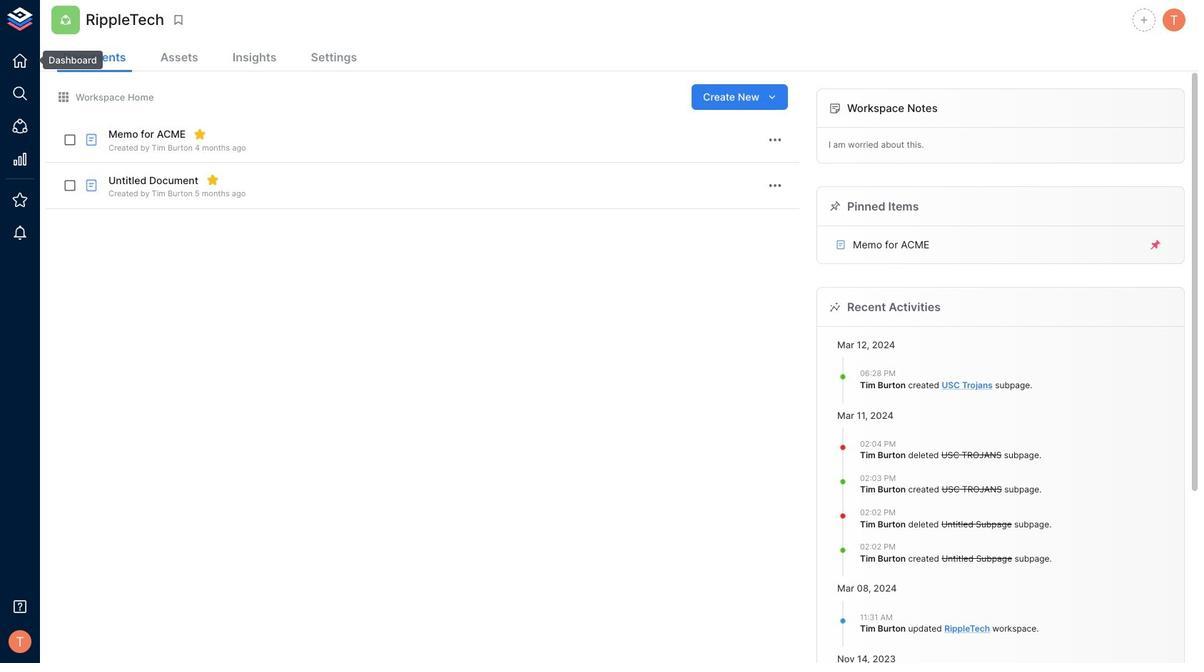 Task type: vqa. For each thing, say whether or not it's contained in the screenshot.
Bookmark icon
yes



Task type: locate. For each thing, give the bounding box(es) containing it.
remove favorite image
[[194, 128, 207, 141]]

bookmark image
[[172, 14, 185, 26]]

tooltip
[[33, 51, 103, 69]]



Task type: describe. For each thing, give the bounding box(es) containing it.
remove favorite image
[[206, 174, 219, 187]]

unpin image
[[1149, 238, 1162, 251]]



